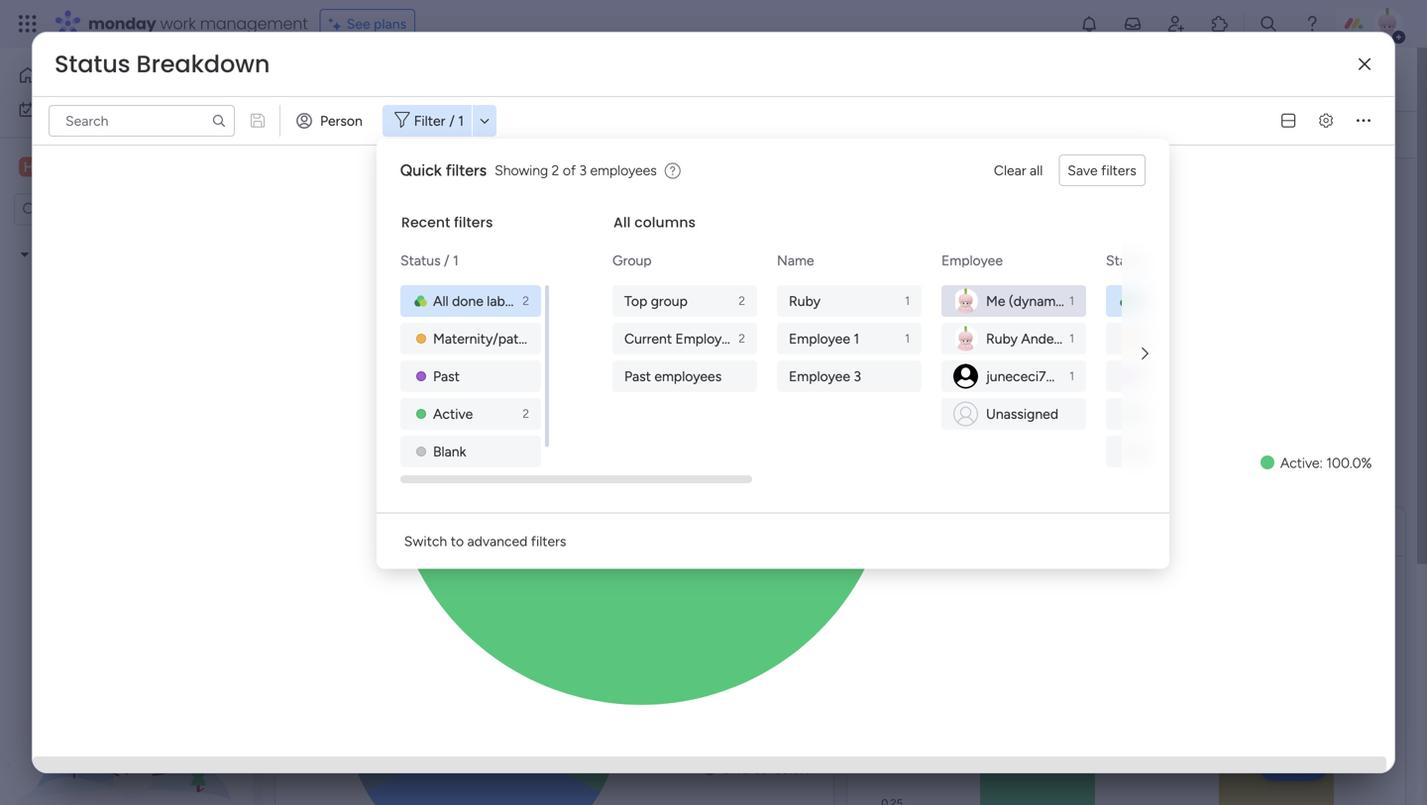 Task type: describe. For each thing, give the bounding box(es) containing it.
switch to advanced filters button
[[396, 526, 574, 558]]

maternity/paternity for 2
[[433, 331, 554, 347]]

1 horizontal spatial all
[[613, 213, 631, 232]]

me
[[986, 293, 1005, 310]]

save filters
[[1068, 162, 1137, 179]]

2 inside current employees 2
[[739, 332, 745, 346]]

my work button
[[12, 94, 213, 125]]

0 horizontal spatial status
[[55, 48, 130, 81]]

employee 3
[[789, 368, 861, 385]]

filter dashboard by text search field for search "image" to the left
[[49, 105, 235, 137]]

widget
[[351, 126, 394, 143]]

past inside group group
[[624, 368, 651, 385]]

invite members image
[[1167, 14, 1186, 34]]

2 done from the left
[[1158, 293, 1189, 310]]

anderson
[[1021, 331, 1081, 347]]

person for person popup button in directory dashboard banner
[[857, 126, 899, 143]]

female
[[723, 692, 767, 709]]

clear all
[[994, 162, 1043, 179]]

33.3%
[[775, 761, 811, 778]]

quick filters showing 2 of 3 employees
[[400, 161, 657, 180]]

apps image
[[1210, 14, 1230, 34]]

recent filters
[[401, 213, 493, 232]]

group group
[[612, 285, 761, 393]]

Directory Dashboard field
[[293, 57, 625, 101]]

group
[[612, 252, 652, 269]]

notifications image
[[1079, 14, 1099, 34]]

quick
[[400, 161, 442, 180]]

0 horizontal spatial search image
[[211, 113, 227, 129]]

monday work management
[[88, 12, 308, 35]]

maternity/paternity leave for all done labels
[[1139, 331, 1296, 347]]

ruby anderson image for ruby anderson
[[953, 327, 978, 351]]

employee for employee 1
[[789, 331, 850, 347]]

1 labels from the left
[[487, 293, 522, 310]]

help button
[[1259, 749, 1328, 782]]

0 horizontal spatial active
[[433, 406, 473, 423]]

caret down image
[[21, 248, 29, 262]]

department
[[442, 182, 551, 208]]

leave for all done labels
[[1263, 331, 1296, 347]]

(dynamic)
[[1009, 293, 1071, 310]]

Status Breakdown field
[[50, 48, 275, 81]]

all columns
[[613, 213, 696, 232]]

see plans
[[347, 15, 407, 32]]

add widget button
[[286, 119, 402, 151]]

see plans button
[[320, 9, 415, 39]]

work for my
[[66, 101, 96, 118]]

employees inside group group
[[654, 368, 722, 385]]

select product image
[[18, 14, 38, 34]]

recent
[[401, 213, 450, 232]]

my work
[[44, 101, 96, 118]]

1 horizontal spatial active
[[1139, 406, 1179, 423]]

past for active
[[1139, 368, 1165, 385]]

plans
[[374, 15, 407, 32]]

2 horizontal spatial all
[[1139, 293, 1154, 310]]

2 inside quick filters showing 2 of 3 employees
[[552, 162, 559, 179]]

current employees 2
[[624, 331, 745, 347]]

monday
[[88, 12, 156, 35]]

count
[[359, 182, 411, 208]]

clear all button
[[986, 155, 1051, 186]]

maternity/paternity leave for 2
[[433, 331, 590, 347]]

arrow down image
[[989, 123, 1013, 147]]

head
[[306, 182, 354, 208]]

inbox image
[[1123, 14, 1143, 34]]

leave for 2
[[558, 331, 590, 347]]

connected
[[456, 126, 523, 143]]

breakdown
[[136, 48, 270, 81]]

lottie animation image
[[0, 606, 253, 806]]

employee directory
[[36, 246, 157, 263]]

employee for employee directory
[[36, 246, 97, 263]]

employee for employee
[[941, 252, 1003, 269]]

search image inside search box
[[748, 127, 764, 143]]

maternity/paternity for all done labels
[[1139, 331, 1260, 347]]

v2 split view image
[[1282, 114, 1296, 128]]

employee 1
[[789, 331, 859, 347]]

blank for active
[[1139, 444, 1172, 460]]

management
[[200, 12, 308, 35]]

switch to advanced filters
[[404, 533, 566, 550]]

employee directory list box
[[0, 234, 253, 607]]

junececi7@gmail.com image
[[953, 364, 978, 389]]

ruby anderson
[[986, 331, 1081, 347]]

save filters button
[[1059, 155, 1146, 186]]

to
[[451, 533, 464, 550]]

advanced
[[467, 533, 528, 550]]

filter button
[[919, 119, 1013, 151]]

top group
[[624, 293, 688, 310]]

1 all done labels from the left
[[433, 293, 522, 310]]

: for diverse
[[768, 761, 771, 778]]

workspace image
[[19, 156, 39, 178]]

ruby anderson image
[[1372, 8, 1404, 40]]

h
[[24, 159, 34, 175]]

directory
[[298, 57, 438, 101]]

1 connected board
[[447, 126, 563, 143]]

lottie animation element
[[0, 606, 253, 806]]

past employees
[[624, 368, 722, 385]]

current
[[624, 331, 672, 347]]

ruby anderson image for me (dynamic)
[[953, 289, 978, 314]]

employee for employee 3
[[789, 368, 850, 385]]

person button for search "image" to the left
[[288, 105, 374, 137]]

ruby for ruby anderson
[[986, 331, 1018, 347]]

filter for filter / 1
[[414, 112, 445, 129]]

switch
[[404, 533, 447, 550]]



Task type: locate. For each thing, give the bounding box(es) containing it.
directory dashboard banner
[[263, 48, 1417, 159]]

1 horizontal spatial past
[[624, 368, 651, 385]]

work
[[160, 12, 196, 35], [66, 101, 96, 118]]

0 horizontal spatial status / 1 group
[[400, 285, 590, 468]]

status / 1 for 2
[[400, 252, 458, 269]]

0 horizontal spatial person
[[320, 112, 363, 129]]

1 horizontal spatial labels
[[1192, 293, 1228, 310]]

gender
[[306, 519, 373, 545]]

/
[[449, 112, 455, 129], [444, 252, 449, 269], [1150, 252, 1155, 269]]

None search field
[[49, 105, 235, 137]]

blank
[[433, 444, 466, 460], [1139, 444, 1172, 460]]

0 vertical spatial ruby
[[789, 293, 820, 310]]

3 down the employee 1
[[854, 368, 861, 385]]

1 leave from the left
[[558, 331, 590, 347]]

all done labels
[[433, 293, 522, 310], [1139, 293, 1228, 310]]

ruby inside 'name' group
[[789, 293, 820, 310]]

home button
[[12, 59, 213, 91]]

employees down current employees 2
[[654, 368, 722, 385]]

all
[[1030, 162, 1043, 179]]

filter / 1
[[414, 112, 464, 129]]

past for 2
[[433, 368, 460, 385]]

employees
[[590, 162, 657, 179], [654, 368, 722, 385]]

filter inside 'popup button'
[[951, 126, 982, 143]]

breakdown
[[377, 519, 479, 545]]

person button left filter 'popup button'
[[825, 119, 911, 151]]

filter dashboard by text search field down home button
[[49, 105, 235, 137]]

status up my work button
[[55, 48, 130, 81]]

0 horizontal spatial work
[[66, 101, 96, 118]]

person button for search "image" in search box
[[825, 119, 911, 151]]

0 horizontal spatial status / 1
[[400, 252, 458, 269]]

1 horizontal spatial 3
[[854, 368, 861, 385]]

directory
[[101, 246, 157, 263]]

2 maternity/paternity leave from the left
[[1139, 331, 1296, 347]]

maternity/paternity
[[433, 331, 554, 347], [1139, 331, 1260, 347]]

0 horizontal spatial blank
[[433, 444, 466, 460]]

dialog containing recent filters
[[376, 139, 1427, 569]]

0 vertical spatial employees
[[590, 162, 657, 179]]

2 status / 1 from the left
[[1106, 252, 1164, 269]]

status / 1 down recent
[[400, 252, 458, 269]]

1 status / 1 group from the left
[[400, 285, 590, 468]]

employee
[[36, 246, 97, 263], [941, 252, 1003, 269], [789, 331, 850, 347], [789, 368, 850, 385]]

3 inside 'name' group
[[854, 368, 861, 385]]

1 horizontal spatial person button
[[825, 119, 911, 151]]

work up status breakdown field
[[160, 12, 196, 35]]

top
[[624, 293, 647, 310]]

2 horizontal spatial status
[[1106, 252, 1146, 269]]

work for monday
[[160, 12, 196, 35]]

active : 100.0%
[[1281, 455, 1372, 472]]

filters for recent
[[454, 213, 493, 232]]

diverse : 33.3%
[[723, 761, 811, 778]]

showing
[[495, 162, 548, 179]]

ruby anderson image
[[953, 289, 978, 314], [953, 327, 978, 351]]

1 horizontal spatial ruby
[[986, 331, 1018, 347]]

3 right of
[[579, 162, 587, 179]]

person button inside directory dashboard banner
[[825, 119, 911, 151]]

directory dashboard
[[298, 57, 620, 101]]

person button down directory
[[288, 105, 374, 137]]

dapulse x slim image
[[1359, 57, 1371, 72]]

name
[[777, 252, 814, 269]]

filters right advanced
[[531, 533, 566, 550]]

by
[[415, 182, 438, 208]]

filter for filter
[[951, 126, 982, 143]]

employee up employee 3
[[789, 331, 850, 347]]

filter dashboard by text search field for search "image" in search box
[[591, 119, 772, 151]]

work inside button
[[66, 101, 96, 118]]

employees
[[675, 331, 743, 347]]

0 horizontal spatial maternity/paternity
[[433, 331, 554, 347]]

filters inside button
[[1101, 162, 1137, 179]]

dashboard
[[446, 57, 620, 101]]

1 horizontal spatial all done labels
[[1139, 293, 1228, 310]]

1 horizontal spatial maternity/paternity
[[1139, 331, 1260, 347]]

clear
[[994, 162, 1026, 179]]

0 horizontal spatial leave
[[558, 331, 590, 347]]

1 maternity/paternity from the left
[[433, 331, 554, 347]]

status for 2
[[400, 252, 440, 269]]

all
[[613, 213, 631, 232], [433, 293, 448, 310], [1139, 293, 1154, 310]]

none search field inside directory dashboard banner
[[591, 119, 772, 151]]

name group
[[777, 285, 926, 393]]

junececi7@gmail.com
[[986, 368, 1123, 385]]

1 horizontal spatial status
[[400, 252, 440, 269]]

0 vertical spatial :
[[1320, 455, 1323, 472]]

of
[[563, 162, 576, 179]]

employee inside list box
[[36, 246, 97, 263]]

0 horizontal spatial filter
[[414, 112, 445, 129]]

filters
[[446, 161, 487, 180], [1101, 162, 1137, 179], [454, 213, 493, 232], [531, 533, 566, 550]]

/ for 2
[[444, 252, 449, 269]]

0 horizontal spatial filter dashboard by text search field
[[49, 105, 235, 137]]

done
[[452, 293, 483, 310], [1158, 293, 1189, 310]]

1 maternity/paternity leave from the left
[[433, 331, 590, 347]]

1 done from the left
[[452, 293, 483, 310]]

1 horizontal spatial filter dashboard by text search field
[[591, 119, 772, 151]]

employee group
[[941, 285, 1123, 430]]

status / 1
[[400, 252, 458, 269], [1106, 252, 1164, 269]]

0 horizontal spatial all done labels
[[433, 293, 522, 310]]

filters down department at the left of page
[[454, 213, 493, 232]]

0 horizontal spatial person button
[[288, 105, 374, 137]]

1 ruby anderson image from the top
[[953, 289, 978, 314]]

status / 1 down save filters button
[[1106, 252, 1164, 269]]

0 vertical spatial ruby anderson image
[[953, 289, 978, 314]]

1 vertical spatial 3
[[854, 368, 861, 385]]

ruby anderson image left me
[[953, 289, 978, 314]]

filter up quick
[[414, 112, 445, 129]]

1 horizontal spatial search image
[[748, 127, 764, 143]]

2 horizontal spatial active
[[1281, 455, 1320, 472]]

100.0%
[[1326, 455, 1372, 472]]

2 status / 1 group from the left
[[1106, 285, 1296, 468]]

3 past from the left
[[1139, 368, 1165, 385]]

option
[[0, 237, 253, 241]]

1 horizontal spatial status / 1 group
[[1106, 285, 1296, 468]]

leave
[[558, 331, 590, 347], [1263, 331, 1296, 347]]

ruby anderson image up junececi7@gmail.com image
[[953, 327, 978, 351]]

2 maternity/paternity from the left
[[1139, 331, 1260, 347]]

2 ruby anderson image from the top
[[953, 327, 978, 351]]

1 horizontal spatial done
[[1158, 293, 1189, 310]]

3 inside quick filters showing 2 of 3 employees
[[579, 162, 587, 179]]

ruby for ruby
[[789, 293, 820, 310]]

: left 100.0%
[[1320, 455, 1323, 472]]

status down save filters button
[[1106, 252, 1146, 269]]

status breakdown
[[55, 48, 270, 81]]

person for person popup button for search "image" to the left
[[320, 112, 363, 129]]

diverse
[[723, 761, 768, 778]]

head count by department
[[306, 182, 551, 208]]

save
[[1068, 162, 1098, 179]]

status / 1 for all done labels
[[1106, 252, 1164, 269]]

0 vertical spatial work
[[160, 12, 196, 35]]

1 horizontal spatial filter
[[951, 126, 982, 143]]

dialog
[[376, 139, 1427, 569]]

2 leave from the left
[[1263, 331, 1296, 347]]

person
[[320, 112, 363, 129], [857, 126, 899, 143]]

help
[[1276, 755, 1311, 776]]

ruby
[[789, 293, 820, 310], [986, 331, 1018, 347]]

filters for quick
[[446, 161, 487, 180]]

1 past from the left
[[433, 368, 460, 385]]

blank for 2
[[433, 444, 466, 460]]

person button
[[288, 105, 374, 137], [825, 119, 911, 151]]

see
[[347, 15, 370, 32]]

Filter dashboard by text search field
[[49, 105, 235, 137], [591, 119, 772, 151]]

1 connected board button
[[410, 119, 571, 151]]

1 horizontal spatial blank
[[1139, 444, 1172, 460]]

1 status / 1 from the left
[[400, 252, 458, 269]]

: for active
[[1320, 455, 1323, 472]]

0 horizontal spatial done
[[452, 293, 483, 310]]

status / 1 group
[[400, 285, 590, 468], [1106, 285, 1296, 468]]

ruby inside employee group
[[986, 331, 1018, 347]]

0 horizontal spatial labels
[[487, 293, 522, 310]]

2 past from the left
[[624, 368, 651, 385]]

2 horizontal spatial past
[[1139, 368, 1165, 385]]

2 labels from the left
[[1192, 293, 1228, 310]]

person left filter 'popup button'
[[857, 126, 899, 143]]

filter
[[414, 112, 445, 129], [951, 126, 982, 143]]

1 horizontal spatial leave
[[1263, 331, 1296, 347]]

more dots image
[[1357, 114, 1371, 128]]

ruby down me
[[986, 331, 1018, 347]]

employees left learn more icon
[[590, 162, 657, 179]]

work right my
[[66, 101, 96, 118]]

v2 settings line image
[[1319, 114, 1333, 128]]

person inside directory dashboard banner
[[857, 126, 899, 143]]

0 horizontal spatial maternity/paternity leave
[[433, 331, 590, 347]]

learn more image
[[665, 162, 681, 181]]

1 horizontal spatial :
[[1320, 455, 1323, 472]]

labels
[[487, 293, 522, 310], [1192, 293, 1228, 310]]

filters up department at the left of page
[[446, 161, 487, 180]]

employee up me
[[941, 252, 1003, 269]]

employee right caret down icon at the left top of page
[[36, 246, 97, 263]]

1 inside popup button
[[447, 126, 453, 143]]

board
[[526, 126, 563, 143]]

0 horizontal spatial all
[[433, 293, 448, 310]]

person down directory
[[320, 112, 363, 129]]

columns
[[634, 213, 696, 232]]

active
[[433, 406, 473, 423], [1139, 406, 1179, 423], [1281, 455, 1320, 472]]

1 vertical spatial ruby
[[986, 331, 1018, 347]]

ruby down name
[[789, 293, 820, 310]]

filters for save
[[1101, 162, 1137, 179]]

filter dashboard by text search field inside directory dashboard banner
[[591, 119, 772, 151]]

help image
[[1302, 14, 1322, 34]]

0 horizontal spatial :
[[768, 761, 771, 778]]

None search field
[[591, 119, 772, 151]]

search image
[[211, 113, 227, 129], [748, 127, 764, 143]]

unassigned
[[986, 406, 1058, 423]]

2 blank from the left
[[1139, 444, 1172, 460]]

1 vertical spatial work
[[66, 101, 96, 118]]

2 all done labels from the left
[[1139, 293, 1228, 310]]

1 vertical spatial employees
[[654, 368, 722, 385]]

0 horizontal spatial ruby
[[789, 293, 820, 310]]

my
[[44, 101, 63, 118]]

add
[[322, 126, 348, 143]]

home
[[46, 67, 83, 84]]

group
[[651, 293, 688, 310]]

1 vertical spatial ruby anderson image
[[953, 327, 978, 351]]

1 horizontal spatial person
[[857, 126, 899, 143]]

1 horizontal spatial maternity/paternity leave
[[1139, 331, 1296, 347]]

0 horizontal spatial past
[[433, 368, 460, 385]]

status for all done labels
[[1106, 252, 1146, 269]]

filter left arrow down image
[[951, 126, 982, 143]]

:
[[1320, 455, 1323, 472], [768, 761, 771, 778]]

h button
[[14, 150, 197, 184]]

/ for all done labels
[[1150, 252, 1155, 269]]

1 horizontal spatial work
[[160, 12, 196, 35]]

status
[[55, 48, 130, 81], [400, 252, 440, 269], [1106, 252, 1146, 269]]

me (dynamic)
[[986, 293, 1071, 310]]

add widget
[[322, 126, 394, 143]]

0 vertical spatial 3
[[579, 162, 587, 179]]

past
[[433, 368, 460, 385], [624, 368, 651, 385], [1139, 368, 1165, 385]]

filters right save
[[1101, 162, 1137, 179]]

filters inside button
[[531, 533, 566, 550]]

arrow down image
[[473, 109, 497, 133]]

filter dashboard by text search field up learn more icon
[[591, 119, 772, 151]]

1 vertical spatial :
[[768, 761, 771, 778]]

: left 33.3% on the right bottom of page
[[768, 761, 771, 778]]

gender breakdown
[[306, 519, 479, 545]]

1 blank from the left
[[433, 444, 466, 460]]

0 horizontal spatial 3
[[579, 162, 587, 179]]

search everything image
[[1259, 14, 1279, 34]]

employee down the employee 1
[[789, 368, 850, 385]]

1 horizontal spatial status / 1
[[1106, 252, 1164, 269]]

employees inside quick filters showing 2 of 3 employees
[[590, 162, 657, 179]]

status down recent
[[400, 252, 440, 269]]

1
[[458, 112, 464, 129], [447, 126, 453, 143], [453, 252, 458, 269], [1158, 252, 1164, 269], [905, 294, 910, 308], [1069, 294, 1074, 308], [854, 331, 859, 347], [905, 332, 910, 346], [1069, 332, 1074, 346], [1069, 369, 1074, 384]]



Task type: vqa. For each thing, say whether or not it's contained in the screenshot.
Column information icon related to initiator field related to Rejected
no



